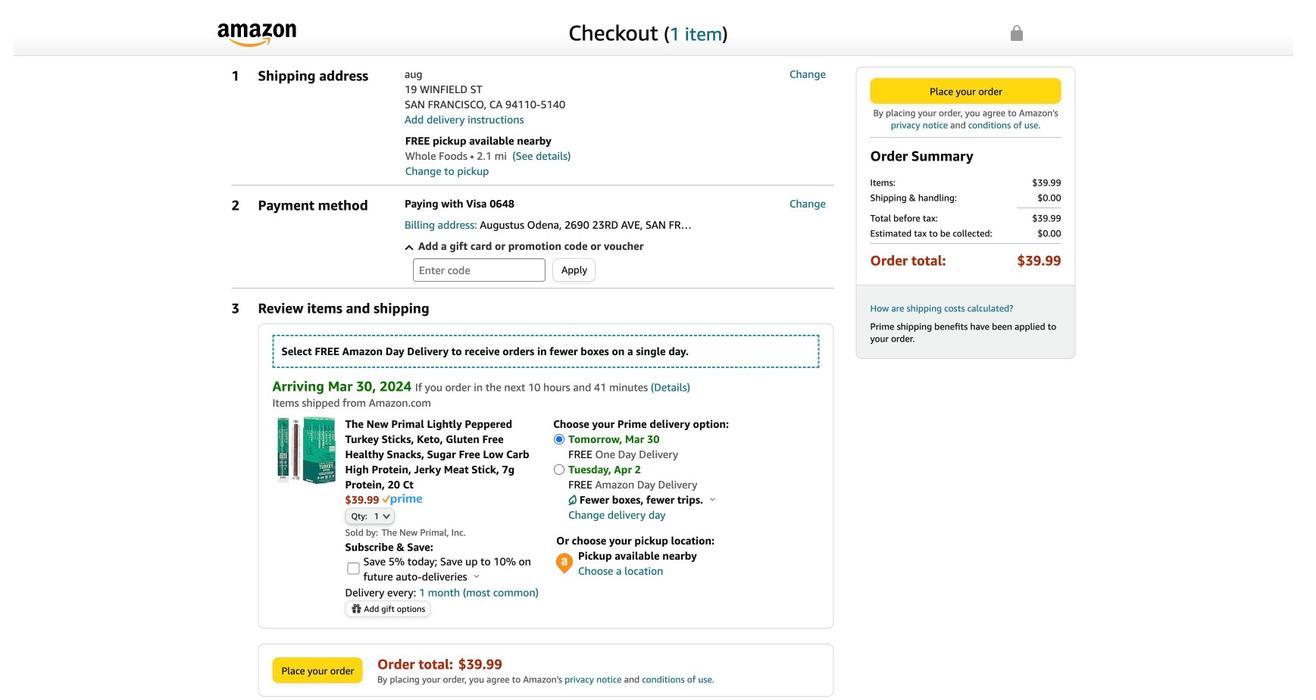 Task type: describe. For each thing, give the bounding box(es) containing it.
Enter code text field
[[413, 259, 546, 282]]

free shipping for prime members image
[[382, 494, 422, 506]]

shipping address form
[[258, 67, 835, 179]]

dropdown image
[[383, 514, 391, 520]]

checkbox image
[[348, 563, 360, 575]]

sustainable updated image
[[567, 494, 579, 507]]

collapse image
[[405, 245, 414, 254]]

the new primal lightly peppered turkey sticks, keto, gluten free healthy snacks, sugar free low carb high protein, jerky meat stick, 7g protein, 20 ct image
[[273, 417, 341, 485]]



Task type: vqa. For each thing, say whether or not it's contained in the screenshot.
seasonal
no



Task type: locate. For each thing, give the bounding box(es) containing it.
website is secured with ssl image
[[1011, 25, 1023, 41]]

None radio
[[554, 434, 565, 445]]

None submit
[[872, 79, 1061, 103], [553, 259, 595, 281], [346, 602, 430, 617], [273, 659, 362, 683], [872, 79, 1061, 103], [553, 259, 595, 281], [346, 602, 430, 617], [273, 659, 362, 683]]

None radio
[[554, 465, 565, 475]]

main content
[[232, 67, 878, 635]]

amazon hub icon image
[[557, 554, 573, 574]]



